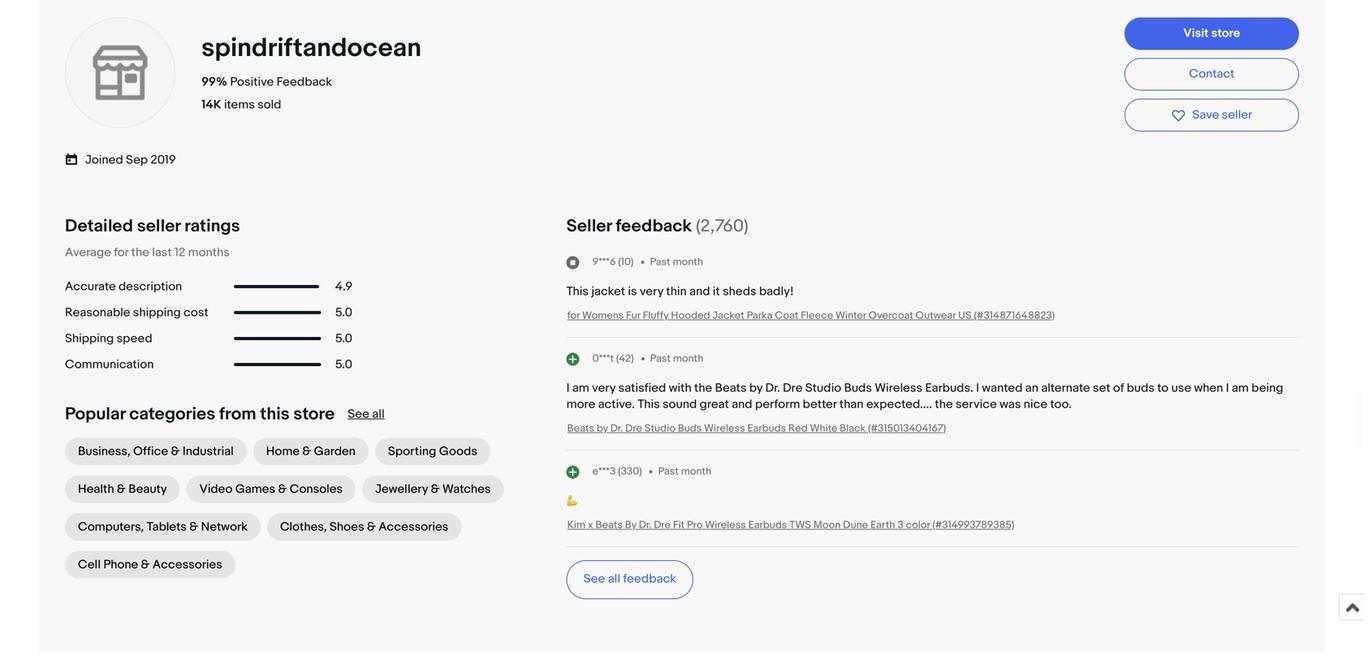 Task type: describe. For each thing, give the bounding box(es) containing it.
clothes,
[[280, 520, 327, 534]]

is
[[628, 284, 637, 299]]

by inside i am very satisfied with the beats by dr. dre studio buds wireless earbuds. i wanted an alternate set of buds to use when i am being more active. this sound great and perform better than expected.... the service was nice too.
[[749, 381, 763, 395]]

3 5.0 from the top
[[335, 357, 352, 372]]

thin
[[666, 284, 687, 299]]

e***3 (330)
[[592, 465, 642, 478]]

an
[[1025, 381, 1039, 395]]

1 horizontal spatial store
[[1211, 26, 1240, 41]]

reasonable
[[65, 305, 130, 320]]

seller for detailed
[[137, 215, 181, 237]]

tws
[[789, 519, 811, 531]]

fit
[[673, 519, 685, 531]]

beats inside i am very satisfied with the beats by dr. dre studio buds wireless earbuds. i wanted an alternate set of buds to use when i am being more active. this sound great and perform better than expected.... the service was nice too.
[[715, 381, 747, 395]]

buds inside i am very satisfied with the beats by dr. dre studio buds wireless earbuds. i wanted an alternate set of buds to use when i am being more active. this sound great and perform better than expected.... the service was nice too.
[[844, 381, 872, 395]]

sold
[[258, 97, 281, 112]]

clothes, shoes & accessories
[[280, 520, 448, 534]]

5.0 for speed
[[335, 331, 352, 346]]

sporting
[[388, 444, 436, 459]]

0 horizontal spatial dre
[[625, 422, 642, 435]]

(2,760)
[[696, 215, 749, 237]]

this
[[260, 403, 290, 425]]

💪
[[566, 494, 578, 508]]

2 vertical spatial past month
[[658, 465, 711, 478]]

visit store
[[1184, 26, 1240, 41]]

perform
[[755, 397, 800, 412]]

was
[[1000, 397, 1021, 412]]

for womens fur fluffy hooded jacket parka coat fleece winter overcoat outwear us (#314871648823)
[[567, 309, 1055, 322]]

& right health
[[117, 482, 126, 496]]

clothes, shoes & accessories link
[[267, 513, 461, 541]]

& right tablets
[[189, 520, 198, 534]]

of
[[1113, 381, 1124, 395]]

month for thin
[[673, 256, 703, 268]]

spindriftandocean image
[[63, 16, 177, 130]]

1 horizontal spatial dr.
[[639, 519, 652, 531]]

moon
[[814, 519, 841, 531]]

0 vertical spatial earbuds
[[747, 422, 786, 435]]

items
[[224, 97, 255, 112]]

spindriftandocean
[[201, 32, 422, 64]]

contact link
[[1125, 58, 1299, 91]]

use
[[1171, 381, 1191, 395]]

winter
[[836, 309, 866, 322]]

2 vertical spatial month
[[681, 465, 711, 478]]

kim x beats by dr. dre fit pro wireless earbuds tws moon dune earth 3 color (#314993789385)
[[567, 519, 1015, 531]]

kim x beats by dr. dre fit pro wireless earbuds tws moon dune earth 3 color (#314993789385) link
[[567, 519, 1015, 531]]

dr. inside i am very satisfied with the beats by dr. dre studio buds wireless earbuds. i wanted an alternate set of buds to use when i am being more active. this sound great and perform better than expected.... the service was nice too.
[[765, 381, 780, 395]]

cell phone & accessories link
[[65, 551, 235, 578]]

categories
[[129, 403, 215, 425]]

home & garden
[[266, 444, 356, 459]]

fleece
[[801, 309, 833, 322]]

& right home
[[302, 444, 311, 459]]

12
[[175, 245, 185, 260]]

shipping
[[133, 305, 181, 320]]

beauty
[[128, 482, 167, 496]]

us
[[958, 309, 972, 322]]

joined
[[85, 153, 123, 167]]

more
[[566, 397, 595, 412]]

feedback
[[277, 75, 332, 89]]

i am very satisfied with the beats by dr. dre studio buds wireless earbuds. i wanted an alternate set of buds to use when i am being more active. this sound great and perform better than expected.... the service was nice too.
[[566, 381, 1283, 412]]

3 i from the left
[[1226, 381, 1229, 395]]

earth
[[871, 519, 895, 531]]

see all feedback
[[584, 572, 676, 586]]

to
[[1157, 381, 1169, 395]]

goods
[[439, 444, 477, 459]]

positive
[[230, 75, 274, 89]]

home & garden link
[[253, 438, 369, 465]]

cell
[[78, 557, 101, 572]]

past month for with
[[650, 353, 703, 365]]

accurate
[[65, 279, 116, 294]]

see for see all
[[348, 407, 369, 421]]

see all link
[[348, 407, 385, 421]]

save seller button
[[1125, 99, 1299, 131]]

& right the office
[[171, 444, 180, 459]]

studio inside i am very satisfied with the beats by dr. dre studio buds wireless earbuds. i wanted an alternate set of buds to use when i am being more active. this sound great and perform better than expected.... the service was nice too.
[[805, 381, 841, 395]]

all for see all feedback
[[608, 572, 621, 586]]

jewellery
[[375, 482, 428, 496]]

1 vertical spatial feedback
[[623, 572, 676, 586]]

(330)
[[618, 465, 642, 478]]

from
[[219, 403, 256, 425]]

video
[[199, 482, 233, 496]]

2 am from the left
[[1232, 381, 1249, 395]]

1 vertical spatial by
[[597, 422, 608, 435]]

save seller
[[1192, 108, 1253, 122]]

with
[[669, 381, 692, 395]]

dune
[[843, 519, 868, 531]]

see all
[[348, 407, 385, 421]]

sep
[[126, 153, 148, 167]]

1 vertical spatial buds
[[678, 422, 702, 435]]

(#314871648823)
[[974, 309, 1055, 322]]

womens
[[582, 309, 624, 322]]

hooded
[[671, 309, 710, 322]]

very inside i am very satisfied with the beats by dr. dre studio buds wireless earbuds. i wanted an alternate set of buds to use when i am being more active. this sound great and perform better than expected.... the service was nice too.
[[592, 381, 616, 395]]

ratings
[[184, 215, 240, 237]]

video games & consoles
[[199, 482, 343, 496]]

tablets
[[147, 520, 187, 534]]

see all feedback link
[[566, 560, 694, 599]]

being
[[1252, 381, 1283, 395]]

color
[[906, 519, 930, 531]]

red
[[789, 422, 808, 435]]

see for see all feedback
[[584, 572, 605, 586]]

for womens fur fluffy hooded jacket parka coat fleece winter overcoat outwear us (#314871648823) link
[[567, 309, 1055, 322]]

cell phone & accessories
[[78, 557, 222, 572]]

average
[[65, 245, 111, 260]]

business,
[[78, 444, 130, 459]]

0 vertical spatial and
[[690, 284, 710, 299]]

all for see all
[[372, 407, 385, 421]]

wireless inside i am very satisfied with the beats by dr. dre studio buds wireless earbuds. i wanted an alternate set of buds to use when i am being more active. this sound great and perform better than expected.... the service was nice too.
[[875, 381, 923, 395]]

0 horizontal spatial this
[[566, 284, 589, 299]]

pro
[[687, 519, 703, 531]]

1 vertical spatial wireless
[[704, 422, 745, 435]]



Task type: locate. For each thing, give the bounding box(es) containing it.
accessories for clothes, shoes & accessories
[[379, 520, 448, 534]]

dre up perform
[[783, 381, 803, 395]]

description
[[119, 279, 182, 294]]

the
[[131, 245, 149, 260], [694, 381, 712, 395], [935, 397, 953, 412]]

2 vertical spatial the
[[935, 397, 953, 412]]

1 i from the left
[[566, 381, 570, 395]]

this inside i am very satisfied with the beats by dr. dre studio buds wireless earbuds. i wanted an alternate set of buds to use when i am being more active. this sound great and perform better than expected.... the service was nice too.
[[638, 397, 660, 412]]

health & beauty
[[78, 482, 167, 496]]

0 horizontal spatial by
[[597, 422, 608, 435]]

dr. up perform
[[765, 381, 780, 395]]

by up perform
[[749, 381, 763, 395]]

0 vertical spatial buds
[[844, 381, 872, 395]]

0 vertical spatial beats
[[715, 381, 747, 395]]

feedback up (10)
[[616, 215, 692, 237]]

1 horizontal spatial accessories
[[379, 520, 448, 534]]

14k items sold
[[201, 97, 281, 112]]

wireless down great at the bottom of the page
[[704, 422, 745, 435]]

earbuds left "tws"
[[748, 519, 787, 531]]

very right is
[[640, 284, 663, 299]]

and left "it"
[[690, 284, 710, 299]]

kim
[[567, 519, 585, 531]]

fur
[[626, 309, 641, 322]]

the up great at the bottom of the page
[[694, 381, 712, 395]]

beats right x
[[596, 519, 623, 531]]

0 vertical spatial studio
[[805, 381, 841, 395]]

and right great at the bottom of the page
[[732, 397, 752, 412]]

0 vertical spatial dr.
[[765, 381, 780, 395]]

popular categories from this store
[[65, 403, 335, 425]]

0 vertical spatial feedback
[[616, 215, 692, 237]]

sheds
[[723, 284, 757, 299]]

the down earbuds.
[[935, 397, 953, 412]]

1 horizontal spatial very
[[640, 284, 663, 299]]

& left watches
[[431, 482, 440, 496]]

0 horizontal spatial see
[[348, 407, 369, 421]]

1 vertical spatial all
[[608, 572, 621, 586]]

0 horizontal spatial the
[[131, 245, 149, 260]]

0 vertical spatial for
[[114, 245, 129, 260]]

jacket
[[591, 284, 625, 299]]

0***t (42)
[[592, 352, 634, 365]]

dre down active.
[[625, 422, 642, 435]]

past month for thin
[[650, 256, 703, 268]]

1 horizontal spatial seller
[[1222, 108, 1253, 122]]

0 vertical spatial very
[[640, 284, 663, 299]]

& right games
[[278, 482, 287, 496]]

accessories down jewellery on the bottom left of the page
[[379, 520, 448, 534]]

2 vertical spatial dre
[[654, 519, 671, 531]]

seller
[[1222, 108, 1253, 122], [137, 215, 181, 237]]

home
[[266, 444, 300, 459]]

jewellery & watches link
[[362, 475, 504, 503]]

2 vertical spatial 5.0
[[335, 357, 352, 372]]

jewellery & watches
[[375, 482, 491, 496]]

dre inside i am very satisfied with the beats by dr. dre studio buds wireless earbuds. i wanted an alternate set of buds to use when i am being more active. this sound great and perform better than expected.... the service was nice too.
[[783, 381, 803, 395]]

0 horizontal spatial am
[[572, 381, 589, 395]]

shoes
[[330, 520, 364, 534]]

month up this jacket is very thin and it sheds badly!
[[673, 256, 703, 268]]

earbuds
[[747, 422, 786, 435], [748, 519, 787, 531]]

1 horizontal spatial am
[[1232, 381, 1249, 395]]

past for satisfied
[[650, 353, 671, 365]]

0 horizontal spatial studio
[[645, 422, 676, 435]]

2 horizontal spatial beats
[[715, 381, 747, 395]]

past month up with
[[650, 353, 703, 365]]

past for very
[[650, 256, 670, 268]]

see down x
[[584, 572, 605, 586]]

past up satisfied
[[650, 353, 671, 365]]

(10)
[[618, 256, 634, 268]]

0 horizontal spatial beats
[[567, 422, 594, 435]]

dr. down active.
[[610, 422, 623, 435]]

for left womens
[[567, 309, 580, 322]]

beats down more
[[567, 422, 594, 435]]

1 horizontal spatial for
[[567, 309, 580, 322]]

2019
[[151, 153, 176, 167]]

& right the "phone"
[[141, 557, 150, 572]]

2 horizontal spatial the
[[935, 397, 953, 412]]

2 vertical spatial beats
[[596, 519, 623, 531]]

2 vertical spatial dr.
[[639, 519, 652, 531]]

earbuds.
[[925, 381, 973, 395]]

seller feedback (2,760)
[[566, 215, 749, 237]]

wireless up expected....
[[875, 381, 923, 395]]

0 horizontal spatial and
[[690, 284, 710, 299]]

1 horizontal spatial all
[[608, 572, 621, 586]]

(#315013404167)
[[868, 422, 946, 435]]

wanted
[[982, 381, 1023, 395]]

am
[[572, 381, 589, 395], [1232, 381, 1249, 395]]

last
[[152, 245, 172, 260]]

1 vertical spatial the
[[694, 381, 712, 395]]

detailed
[[65, 215, 133, 237]]

communication
[[65, 357, 154, 372]]

garden
[[314, 444, 356, 459]]

5.0 for shipping
[[335, 305, 352, 320]]

joined sep 2019
[[85, 153, 176, 167]]

visit
[[1184, 26, 1209, 41]]

1 vertical spatial dre
[[625, 422, 642, 435]]

i up service
[[976, 381, 979, 395]]

99%
[[201, 75, 227, 89]]

0 horizontal spatial seller
[[137, 215, 181, 237]]

this down satisfied
[[638, 397, 660, 412]]

seller
[[566, 215, 612, 237]]

1 vertical spatial this
[[638, 397, 660, 412]]

nice
[[1024, 397, 1048, 412]]

save
[[1192, 108, 1219, 122]]

by
[[749, 381, 763, 395], [597, 422, 608, 435]]

0 horizontal spatial dr.
[[610, 422, 623, 435]]

coat
[[775, 309, 799, 322]]

months
[[188, 245, 230, 260]]

1 vertical spatial past month
[[650, 353, 703, 365]]

0 horizontal spatial i
[[566, 381, 570, 395]]

average for the last 12 months
[[65, 245, 230, 260]]

seller for save
[[1222, 108, 1253, 122]]

beats up great at the bottom of the page
[[715, 381, 747, 395]]

text__icon wrapper image
[[65, 150, 85, 167]]

cost
[[184, 305, 208, 320]]

0 horizontal spatial accessories
[[153, 557, 222, 572]]

0 vertical spatial by
[[749, 381, 763, 395]]

& right shoes
[[367, 520, 376, 534]]

0 vertical spatial past month
[[650, 256, 703, 268]]

seller up last
[[137, 215, 181, 237]]

month
[[673, 256, 703, 268], [673, 353, 703, 365], [681, 465, 711, 478]]

store right "visit"
[[1211, 26, 1240, 41]]

phone
[[103, 557, 138, 572]]

past month
[[650, 256, 703, 268], [650, 353, 703, 365], [658, 465, 711, 478]]

and
[[690, 284, 710, 299], [732, 397, 752, 412]]

0 vertical spatial store
[[1211, 26, 1240, 41]]

shipping
[[65, 331, 114, 346]]

reasonable shipping cost
[[65, 305, 208, 320]]

am up more
[[572, 381, 589, 395]]

i up more
[[566, 381, 570, 395]]

month up with
[[673, 353, 703, 365]]

1 horizontal spatial this
[[638, 397, 660, 412]]

0 vertical spatial accessories
[[379, 520, 448, 534]]

1 vertical spatial seller
[[137, 215, 181, 237]]

1 vertical spatial and
[[732, 397, 752, 412]]

very up active.
[[592, 381, 616, 395]]

1 vertical spatial beats
[[567, 422, 594, 435]]

1 horizontal spatial by
[[749, 381, 763, 395]]

0 horizontal spatial very
[[592, 381, 616, 395]]

2 5.0 from the top
[[335, 331, 352, 346]]

sporting goods
[[388, 444, 477, 459]]

1 5.0 from the top
[[335, 305, 352, 320]]

buds up than
[[844, 381, 872, 395]]

1 vertical spatial see
[[584, 572, 605, 586]]

1 horizontal spatial and
[[732, 397, 752, 412]]

past right (330)
[[658, 465, 679, 478]]

0 vertical spatial dre
[[783, 381, 803, 395]]

0 vertical spatial the
[[131, 245, 149, 260]]

dre left fit
[[654, 519, 671, 531]]

0 vertical spatial 5.0
[[335, 305, 352, 320]]

for right average
[[114, 245, 129, 260]]

1 vertical spatial 5.0
[[335, 331, 352, 346]]

2 vertical spatial wireless
[[705, 519, 746, 531]]

0 vertical spatial seller
[[1222, 108, 1253, 122]]

studio down "sound"
[[645, 422, 676, 435]]

1 horizontal spatial buds
[[844, 381, 872, 395]]

too.
[[1050, 397, 1072, 412]]

health
[[78, 482, 114, 496]]

2 i from the left
[[976, 381, 979, 395]]

video games & consoles link
[[186, 475, 356, 503]]

alternate
[[1041, 381, 1090, 395]]

x
[[588, 519, 593, 531]]

buds down "sound"
[[678, 422, 702, 435]]

0 vertical spatial see
[[348, 407, 369, 421]]

0 horizontal spatial buds
[[678, 422, 702, 435]]

and inside i am very satisfied with the beats by dr. dre studio buds wireless earbuds. i wanted an alternate set of buds to use when i am being more active. this sound great and perform better than expected.... the service was nice too.
[[732, 397, 752, 412]]

feedback down 'by'
[[623, 572, 676, 586]]

seller inside button
[[1222, 108, 1253, 122]]

great
[[700, 397, 729, 412]]

99% positive feedback
[[201, 75, 332, 89]]

1 horizontal spatial see
[[584, 572, 605, 586]]

studio up better
[[805, 381, 841, 395]]

1 vertical spatial store
[[293, 403, 335, 425]]

seller right the save
[[1222, 108, 1253, 122]]

dr.
[[765, 381, 780, 395], [610, 422, 623, 435], [639, 519, 652, 531]]

dr. right 'by'
[[639, 519, 652, 531]]

store up home & garden
[[293, 403, 335, 425]]

month for with
[[673, 353, 703, 365]]

beats by dr. dre studio buds wireless earbuds red white black (#315013404167) link
[[567, 422, 946, 435]]

the left last
[[131, 245, 149, 260]]

past up thin
[[650, 256, 670, 268]]

earbuds down perform
[[747, 422, 786, 435]]

computers, tablets & network
[[78, 520, 248, 534]]

2 horizontal spatial dre
[[783, 381, 803, 395]]

feedback
[[616, 215, 692, 237], [623, 572, 676, 586]]

beats
[[715, 381, 747, 395], [567, 422, 594, 435], [596, 519, 623, 531]]

2 horizontal spatial i
[[1226, 381, 1229, 395]]

wireless right the pro
[[705, 519, 746, 531]]

1 horizontal spatial studio
[[805, 381, 841, 395]]

contact
[[1189, 67, 1235, 81]]

this jacket is very thin and it sheds badly!
[[566, 284, 794, 299]]

store
[[1211, 26, 1240, 41], [293, 403, 335, 425]]

outwear
[[916, 309, 956, 322]]

1 vertical spatial earbuds
[[748, 519, 787, 531]]

0 horizontal spatial for
[[114, 245, 129, 260]]

0 vertical spatial this
[[566, 284, 589, 299]]

0 vertical spatial month
[[673, 256, 703, 268]]

1 vertical spatial for
[[567, 309, 580, 322]]

i right when on the bottom of the page
[[1226, 381, 1229, 395]]

past month up fit
[[658, 465, 711, 478]]

1 vertical spatial studio
[[645, 422, 676, 435]]

14k
[[201, 97, 221, 112]]

0 vertical spatial past
[[650, 256, 670, 268]]

1 horizontal spatial dre
[[654, 519, 671, 531]]

1 horizontal spatial the
[[694, 381, 712, 395]]

office
[[133, 444, 168, 459]]

0 vertical spatial wireless
[[875, 381, 923, 395]]

fluffy
[[643, 309, 669, 322]]

all
[[372, 407, 385, 421], [608, 572, 621, 586]]

wireless
[[875, 381, 923, 395], [704, 422, 745, 435], [705, 519, 746, 531]]

sound
[[663, 397, 697, 412]]

1 vertical spatial accessories
[[153, 557, 222, 572]]

dre
[[783, 381, 803, 395], [625, 422, 642, 435], [654, 519, 671, 531]]

1 horizontal spatial beats
[[596, 519, 623, 531]]

1 vertical spatial past
[[650, 353, 671, 365]]

1 vertical spatial dr.
[[610, 422, 623, 435]]

1 horizontal spatial i
[[976, 381, 979, 395]]

white
[[810, 422, 838, 435]]

this left the jacket
[[566, 284, 589, 299]]

by down active.
[[597, 422, 608, 435]]

month up the pro
[[681, 465, 711, 478]]

business, office & industrial
[[78, 444, 234, 459]]

2 vertical spatial past
[[658, 465, 679, 478]]

jacket
[[713, 309, 744, 322]]

1 vertical spatial month
[[673, 353, 703, 365]]

3
[[898, 519, 904, 531]]

consoles
[[290, 482, 343, 496]]

see up garden
[[348, 407, 369, 421]]

accessories for cell phone & accessories
[[153, 557, 222, 572]]

am left being
[[1232, 381, 1249, 395]]

0 horizontal spatial store
[[293, 403, 335, 425]]

past month up thin
[[650, 256, 703, 268]]

active.
[[598, 397, 635, 412]]

1 am from the left
[[572, 381, 589, 395]]

0 vertical spatial all
[[372, 407, 385, 421]]

0 horizontal spatial all
[[372, 407, 385, 421]]

spindriftandocean link
[[201, 32, 427, 64]]

by
[[625, 519, 637, 531]]

satisfied
[[618, 381, 666, 395]]

1 vertical spatial very
[[592, 381, 616, 395]]

2 horizontal spatial dr.
[[765, 381, 780, 395]]

buds
[[844, 381, 872, 395], [678, 422, 702, 435]]

accessories down tablets
[[153, 557, 222, 572]]



Task type: vqa. For each thing, say whether or not it's contained in the screenshot.
the Reasonable
yes



